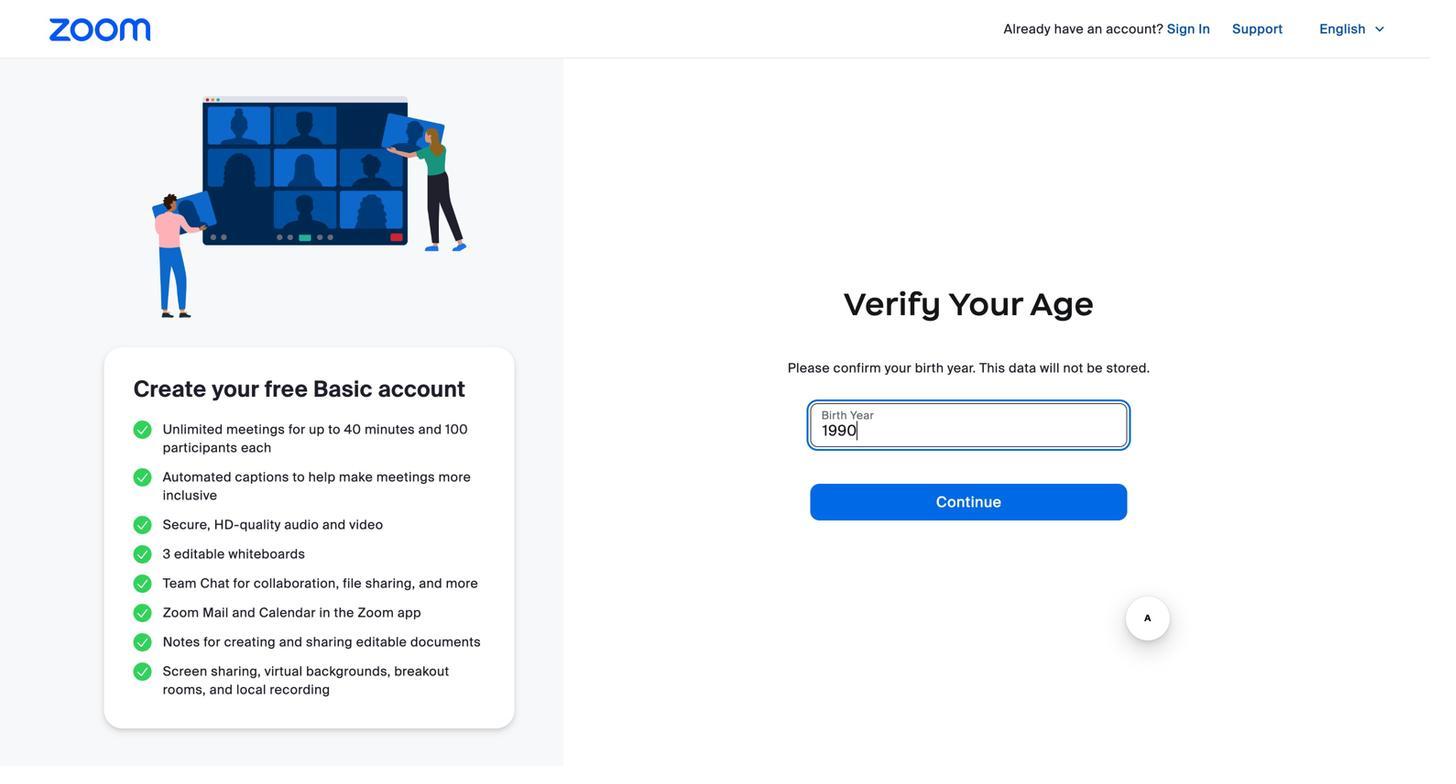 Task type: vqa. For each thing, say whether or not it's contained in the screenshot.
Mail
yes



Task type: describe. For each thing, give the bounding box(es) containing it.
and right mail
[[232, 605, 256, 621]]

support
[[1233, 21, 1284, 38]]

this
[[980, 360, 1006, 377]]

support link
[[1233, 15, 1284, 44]]

up
[[309, 421, 325, 438]]

and up app
[[419, 575, 443, 592]]

participants
[[163, 440, 238, 456]]

collaboration,
[[254, 575, 340, 592]]

and left video
[[323, 517, 346, 533]]

be
[[1087, 360, 1103, 377]]

sharing
[[306, 634, 353, 651]]

0 horizontal spatial your
[[212, 375, 260, 404]]

account?
[[1107, 21, 1164, 38]]

free
[[265, 375, 308, 404]]

data
[[1009, 360, 1037, 377]]

to inside the automated captions to help make meetings more inclusive
[[293, 469, 305, 486]]

unlimited
[[163, 421, 223, 438]]

1 zoom from the left
[[163, 605, 199, 621]]

zoom logo image
[[49, 18, 150, 41]]

hd-
[[214, 517, 240, 533]]

create your free basic account
[[134, 375, 466, 404]]

in
[[1199, 21, 1211, 38]]

3
[[163, 546, 171, 563]]

make
[[339, 469, 373, 486]]

backgrounds,
[[306, 663, 391, 680]]

Birth Year text field
[[811, 403, 1128, 447]]

whiteboards
[[229, 546, 305, 563]]

1 horizontal spatial your
[[885, 360, 912, 377]]

notes
[[163, 634, 200, 651]]

1 vertical spatial more
[[446, 575, 479, 592]]

sign
[[1168, 21, 1196, 38]]

continue
[[937, 493, 1002, 512]]

create
[[134, 375, 207, 404]]

100
[[445, 421, 468, 438]]

team
[[163, 575, 197, 592]]

birth
[[915, 360, 944, 377]]

zoom mail and calendar in the zoom app
[[163, 605, 421, 621]]

help
[[309, 469, 336, 486]]

chat
[[200, 575, 230, 592]]

to inside unlimited meetings for up to 40 minutes and 100 participants each
[[328, 421, 341, 438]]

not
[[1064, 360, 1084, 377]]

verify
[[844, 284, 942, 324]]

inclusive
[[163, 487, 218, 504]]

zoom sign up banner image image
[[152, 96, 467, 318]]

meetings inside the automated captions to help make meetings more inclusive
[[377, 469, 435, 486]]

and inside unlimited meetings for up to 40 minutes and 100 participants each
[[419, 421, 442, 438]]

secure, hd-quality audio and video
[[163, 517, 383, 533]]

year
[[851, 408, 875, 423]]

notes for creating and sharing editable documents
[[163, 634, 481, 651]]

english button
[[1306, 15, 1401, 44]]

account
[[378, 375, 466, 404]]

verify your age
[[844, 284, 1095, 324]]

audio
[[284, 517, 319, 533]]

0 vertical spatial editable
[[174, 546, 225, 563]]

secure,
[[163, 517, 211, 533]]

unlimited meetings for up to 40 minutes and 100 participants each
[[163, 421, 468, 456]]



Task type: locate. For each thing, give the bounding box(es) containing it.
0 horizontal spatial editable
[[174, 546, 225, 563]]

and left "100"
[[419, 421, 442, 438]]

0 vertical spatial for
[[289, 421, 306, 438]]

zoom
[[163, 605, 199, 621], [358, 605, 394, 621]]

0 horizontal spatial zoom
[[163, 605, 199, 621]]

video
[[349, 517, 383, 533]]

0 vertical spatial sharing,
[[365, 575, 416, 592]]

confirm
[[834, 360, 882, 377]]

recording
[[270, 681, 330, 698]]

documents
[[411, 634, 481, 651]]

zoom right the
[[358, 605, 394, 621]]

birth year
[[822, 408, 875, 423]]

will
[[1040, 360, 1060, 377]]

rooms,
[[163, 681, 206, 698]]

screen sharing, virtual backgrounds, breakout rooms, and local recording
[[163, 663, 450, 698]]

0 vertical spatial meetings
[[226, 421, 285, 438]]

2 vertical spatial for
[[204, 634, 221, 651]]

sign in button
[[1168, 15, 1211, 44]]

english
[[1320, 21, 1367, 38]]

creating
[[224, 634, 276, 651]]

and inside screen sharing, virtual backgrounds, breakout rooms, and local recording
[[210, 681, 233, 698]]

to left the help
[[293, 469, 305, 486]]

0 horizontal spatial for
[[204, 634, 221, 651]]

quality
[[240, 517, 281, 533]]

sharing, up app
[[365, 575, 416, 592]]

app
[[398, 605, 421, 621]]

your
[[949, 284, 1024, 324]]

for right chat
[[233, 575, 250, 592]]

1 horizontal spatial sharing,
[[365, 575, 416, 592]]

more
[[439, 469, 471, 486], [446, 575, 479, 592]]

an
[[1088, 21, 1103, 38]]

1 horizontal spatial editable
[[356, 634, 407, 651]]

to right up at the left of page
[[328, 421, 341, 438]]

1 vertical spatial for
[[233, 575, 250, 592]]

for down mail
[[204, 634, 221, 651]]

minutes
[[365, 421, 415, 438]]

please confirm your birth year. this data will not be stored.
[[788, 360, 1151, 377]]

for for collaboration,
[[233, 575, 250, 592]]

virtual
[[265, 663, 303, 680]]

your
[[885, 360, 912, 377], [212, 375, 260, 404]]

birth
[[822, 408, 848, 423]]

already
[[1004, 21, 1051, 38]]

meetings up 'each'
[[226, 421, 285, 438]]

editable down secure,
[[174, 546, 225, 563]]

team chat for collaboration, file sharing, and more
[[163, 575, 479, 592]]

and
[[419, 421, 442, 438], [323, 517, 346, 533], [419, 575, 443, 592], [232, 605, 256, 621], [279, 634, 303, 651], [210, 681, 233, 698]]

down image
[[1374, 20, 1387, 38]]

0 vertical spatial more
[[439, 469, 471, 486]]

editable down app
[[356, 634, 407, 651]]

in
[[319, 605, 331, 621]]

year.
[[948, 360, 977, 377]]

sharing, inside screen sharing, virtual backgrounds, breakout rooms, and local recording
[[211, 663, 261, 680]]

0 horizontal spatial sharing,
[[211, 663, 261, 680]]

age
[[1030, 284, 1095, 324]]

1 horizontal spatial for
[[233, 575, 250, 592]]

1 horizontal spatial zoom
[[358, 605, 394, 621]]

2 zoom from the left
[[358, 605, 394, 621]]

more inside the automated captions to help make meetings more inclusive
[[439, 469, 471, 486]]

automated
[[163, 469, 232, 486]]

sharing, up local
[[211, 663, 261, 680]]

2 horizontal spatial for
[[289, 421, 306, 438]]

the
[[334, 605, 354, 621]]

captions
[[235, 469, 289, 486]]

1 horizontal spatial meetings
[[377, 469, 435, 486]]

for for up
[[289, 421, 306, 438]]

for left up at the left of page
[[289, 421, 306, 438]]

and left local
[[210, 681, 233, 698]]

1 vertical spatial editable
[[356, 634, 407, 651]]

breakout
[[394, 663, 450, 680]]

your left 'free'
[[212, 375, 260, 404]]

and down zoom mail and calendar in the zoom app
[[279, 634, 303, 651]]

more up documents
[[446, 575, 479, 592]]

0 vertical spatial to
[[328, 421, 341, 438]]

basic
[[314, 375, 373, 404]]

each
[[241, 440, 272, 456]]

please
[[788, 360, 830, 377]]

mail
[[203, 605, 229, 621]]

0 horizontal spatial to
[[293, 469, 305, 486]]

zoom up notes
[[163, 605, 199, 621]]

stored.
[[1107, 360, 1151, 377]]

screen
[[163, 663, 208, 680]]

for inside unlimited meetings for up to 40 minutes and 100 participants each
[[289, 421, 306, 438]]

calendar
[[259, 605, 316, 621]]

1 horizontal spatial to
[[328, 421, 341, 438]]

meetings
[[226, 421, 285, 438], [377, 469, 435, 486]]

already have an account? sign in
[[1004, 21, 1211, 38]]

40
[[344, 421, 361, 438]]

local
[[236, 681, 266, 698]]

1 vertical spatial sharing,
[[211, 663, 261, 680]]

meetings inside unlimited meetings for up to 40 minutes and 100 participants each
[[226, 421, 285, 438]]

file
[[343, 575, 362, 592]]

1 vertical spatial to
[[293, 469, 305, 486]]

have
[[1055, 21, 1084, 38]]

editable
[[174, 546, 225, 563], [356, 634, 407, 651]]

more down "100"
[[439, 469, 471, 486]]

to
[[328, 421, 341, 438], [293, 469, 305, 486]]

1 vertical spatial meetings
[[377, 469, 435, 486]]

sharing,
[[365, 575, 416, 592], [211, 663, 261, 680]]

meetings right make
[[377, 469, 435, 486]]

continue button
[[811, 484, 1128, 521]]

0 horizontal spatial meetings
[[226, 421, 285, 438]]

3 editable whiteboards
[[163, 546, 305, 563]]

automated captions to help make meetings more inclusive
[[163, 469, 471, 504]]

for
[[289, 421, 306, 438], [233, 575, 250, 592], [204, 634, 221, 651]]

your left birth
[[885, 360, 912, 377]]



